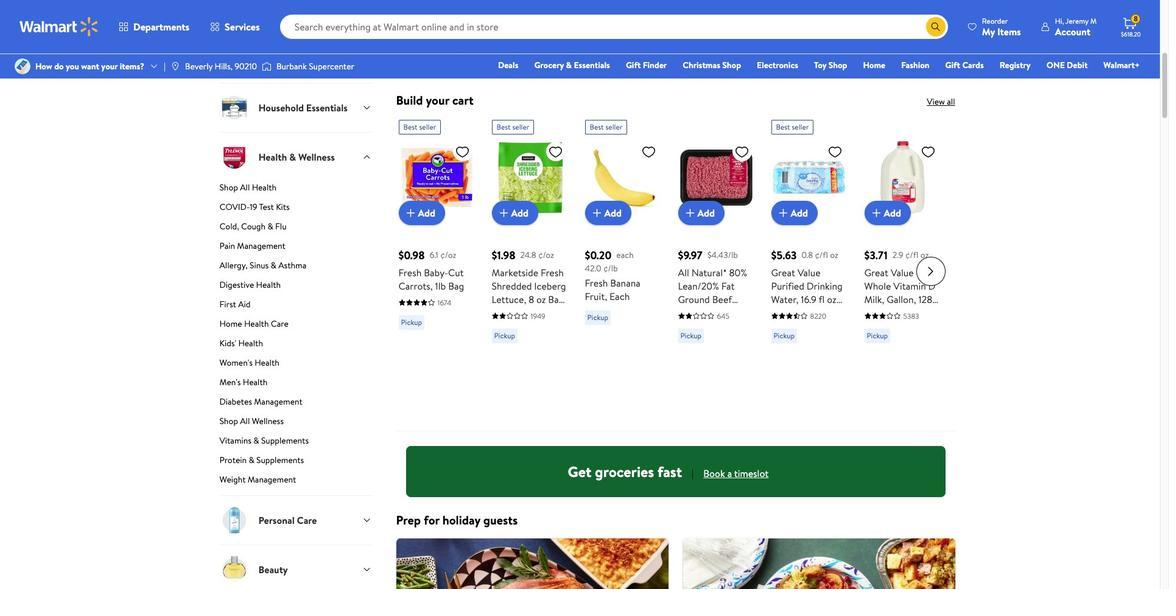 Task type: describe. For each thing, give the bounding box(es) containing it.
2.25
[[710, 306, 727, 320]]

add to cart image for fresh baby-cut carrots, 1lb bag image
[[403, 206, 418, 220]]

baby
[[904, 49, 925, 62]]

fresh inside $0.98 6.1 ¢/oz fresh baby-cut carrots, 1lb bag
[[399, 266, 422, 279]]

household essentials
[[414, 49, 459, 77]]

home for home
[[863, 59, 885, 71]]

diabetes management
[[220, 396, 303, 408]]

first
[[220, 298, 236, 311]]

personal for personal care
[[258, 514, 295, 527]]

great for $3.71
[[864, 266, 888, 279]]

each
[[609, 290, 630, 304]]

tray
[[678, 320, 695, 333]]

best seller for $1.98
[[497, 122, 529, 132]]

beverly hills, 90210
[[185, 60, 257, 72]]

6 add from the left
[[884, 206, 901, 220]]

home link
[[858, 58, 891, 72]]

8 inside 8 $618.20
[[1134, 14, 1138, 24]]

m
[[1090, 16, 1097, 26]]

groceries
[[595, 462, 654, 482]]

walmart+
[[1104, 59, 1140, 71]]

supercenter
[[309, 60, 354, 72]]

add to favorites list, great value whole vitamin d milk, gallon, 128 fl oz image
[[921, 144, 936, 160]]

departments
[[133, 20, 189, 33]]

count
[[820, 306, 847, 320]]

how
[[35, 60, 52, 72]]

a
[[727, 467, 732, 480]]

lean/20%
[[678, 279, 719, 293]]

& inside cold, cough & flu link
[[268, 220, 273, 233]]

 image for burbank
[[262, 60, 272, 72]]

shop up covid- at left
[[220, 181, 238, 194]]

women's health
[[220, 357, 279, 369]]

pickup down chuck,
[[680, 331, 702, 341]]

pet supplies link
[[683, 0, 764, 63]]

all natural* 80% lean/20% fat ground beef chuck, 2.25 lb tray image
[[678, 139, 754, 216]]

 image for beverly
[[170, 62, 180, 71]]

care
[[542, 49, 560, 62]]

2.9
[[893, 249, 903, 261]]

fruit,
[[585, 290, 607, 304]]

gift for gift finder
[[626, 59, 641, 71]]

best seller for $0.20
[[590, 122, 623, 132]]

purified
[[771, 279, 804, 293]]

value for $5.63
[[798, 266, 821, 279]]

do
[[54, 60, 64, 72]]

128
[[918, 293, 932, 306]]

carrots,
[[399, 279, 433, 293]]

items?
[[120, 60, 144, 72]]

fresh up bag,
[[541, 266, 564, 279]]

test
[[259, 201, 274, 213]]

hi, jeremy m account
[[1055, 16, 1097, 38]]

add to favorites list, fresh baby-cut carrots, 1lb bag image
[[455, 144, 470, 160]]

seller for $1.98
[[512, 122, 529, 132]]

fashion
[[901, 59, 930, 71]]

$1.98 24.8 ¢/oz marketside fresh shredded iceberg lettuce, 8 oz bag, fresh
[[492, 248, 566, 320]]

personal care
[[258, 514, 317, 527]]

reorder
[[982, 16, 1008, 26]]

home health care
[[220, 318, 289, 330]]

wellness
[[630, 49, 665, 62]]

0 vertical spatial essentials
[[574, 59, 610, 71]]

all inside '$9.97 $4.43/lb all natural* 80% lean/20% fat ground beef chuck, 2.25 lb tray'
[[678, 266, 689, 279]]

reorder my items
[[982, 16, 1021, 38]]

health inside the women's health link
[[255, 357, 279, 369]]

add for $1.98
[[511, 206, 529, 220]]

product group containing $5.63
[[771, 115, 847, 426]]

digestive health link
[[220, 279, 372, 296]]

$0.20
[[585, 248, 612, 263]]

add button for $0.98
[[399, 201, 445, 225]]

ground
[[678, 293, 710, 306]]

all for wellness
[[240, 415, 250, 427]]

health & wellness link
[[587, 0, 668, 63]]

fl inside $5.63 0.8 ¢/fl oz great value purified drinking water, 16.9 fl oz bottles, 40 count
[[819, 293, 825, 306]]

42.0
[[585, 262, 601, 275]]

2 list from the top
[[389, 538, 962, 589]]

¢/oz for $1.98
[[538, 249, 554, 261]]

hi,
[[1055, 16, 1064, 26]]

covid-19 test kits
[[220, 201, 290, 213]]

all for health
[[240, 181, 250, 194]]

toy shop
[[814, 59, 847, 71]]

health & wellness
[[591, 49, 665, 62]]

electronics link
[[751, 58, 804, 72]]

add to cart image for great value purified drinking water, 16.9 fl oz bottles, 40 count image
[[776, 206, 791, 220]]

cart
[[452, 92, 474, 108]]

shop all wellness
[[220, 415, 284, 427]]

digestive
[[220, 279, 254, 291]]

gift cards
[[945, 59, 984, 71]]

baby-
[[424, 266, 448, 279]]

beauty for beauty link on the right of page
[[804, 49, 834, 62]]

home for home health care
[[220, 318, 242, 330]]

best seller for $0.98
[[403, 122, 436, 132]]

fat
[[721, 279, 735, 293]]

my
[[982, 25, 995, 38]]

debit
[[1067, 59, 1088, 71]]

beef
[[712, 293, 732, 306]]

pickup down milk,
[[867, 331, 888, 341]]

one debit link
[[1041, 58, 1093, 72]]

shop all health
[[220, 181, 277, 194]]

best for $0.20
[[590, 122, 604, 132]]

oz right 2.9
[[920, 249, 929, 261]]

Walmart Site-Wide search field
[[280, 15, 948, 39]]

oz inside $1.98 24.8 ¢/oz marketside fresh shredded iceberg lettuce, 8 oz bag, fresh
[[536, 293, 546, 306]]

registry link
[[994, 58, 1036, 72]]

wellness for health & wellness
[[298, 150, 335, 164]]

4 add from the left
[[698, 206, 715, 220]]

fresh down shredded
[[492, 306, 515, 320]]

1 horizontal spatial your
[[426, 92, 449, 108]]

health inside health & wellness dropdown button
[[258, 150, 287, 164]]

walmart image
[[19, 17, 99, 37]]

flu
[[275, 220, 287, 233]]

bag,
[[548, 293, 566, 306]]

first aid link
[[220, 298, 372, 315]]

90210
[[235, 60, 257, 72]]

add for $0.20
[[604, 206, 622, 220]]

chuck,
[[678, 306, 707, 320]]

pet supplies
[[698, 49, 748, 62]]

best for $1.98
[[497, 122, 511, 132]]

& for vitamins & supplements
[[253, 435, 259, 447]]

health inside shop all health link
[[252, 181, 277, 194]]

beverly
[[185, 60, 213, 72]]

¢/fl for $5.63
[[815, 249, 828, 261]]

seller for $0.98
[[419, 122, 436, 132]]

toy
[[814, 59, 827, 71]]

gift cards link
[[940, 58, 989, 72]]

whole
[[864, 279, 891, 293]]

items
[[997, 25, 1021, 38]]

care inside dropdown button
[[297, 514, 317, 527]]

add for $0.98
[[418, 206, 435, 220]]

product group containing $1.98
[[492, 115, 568, 426]]

search icon image
[[931, 22, 941, 32]]

gallon,
[[887, 293, 916, 306]]

prep
[[396, 512, 421, 529]]

allergy, sinus & asthma
[[220, 259, 306, 272]]

best for $5.63
[[776, 122, 790, 132]]

0.8
[[802, 249, 813, 261]]

health inside men's health link
[[243, 376, 268, 388]]

add for $5.63
[[791, 206, 808, 220]]

each
[[616, 249, 634, 261]]

vitamin
[[893, 279, 926, 293]]



Task type: locate. For each thing, give the bounding box(es) containing it.
$0.98
[[399, 248, 425, 263]]

pain management link
[[220, 240, 372, 257]]

grocery & essentials
[[534, 59, 610, 71]]

care
[[271, 318, 289, 330], [297, 514, 317, 527]]

0 horizontal spatial  image
[[15, 58, 30, 74]]

fresh inside '$0.20 each 42.0 ¢/lb fresh banana fruit, each'
[[585, 277, 608, 290]]

health down allergy, sinus & asthma
[[256, 279, 281, 291]]

0 vertical spatial home
[[863, 59, 885, 71]]

1 vertical spatial essentials
[[306, 101, 348, 114]]

3 add from the left
[[604, 206, 622, 220]]

1 horizontal spatial wellness
[[298, 150, 335, 164]]

¢/lb
[[603, 262, 618, 275]]

4 seller from the left
[[792, 122, 809, 132]]

supplements down shop all wellness link
[[261, 435, 309, 447]]

account
[[1055, 25, 1091, 38]]

health down the walmart site-wide "search box"
[[591, 49, 619, 62]]

add to cart image up $1.98
[[497, 206, 511, 220]]

health up men's health
[[255, 357, 279, 369]]

view all link
[[927, 96, 955, 108]]

seller up fresh banana fruit, each image
[[606, 122, 623, 132]]

1 list item from the left
[[389, 538, 676, 589]]

fresh down $0.98
[[399, 266, 422, 279]]

1 gift from the left
[[626, 59, 641, 71]]

christmas shop link
[[677, 58, 747, 72]]

& inside health & wellness link
[[621, 49, 628, 62]]

1 vertical spatial |
[[692, 467, 694, 480]]

get groceries fast
[[568, 462, 682, 482]]

$5.63 0.8 ¢/fl oz great value purified drinking water, 16.9 fl oz bottles, 40 count
[[771, 248, 847, 320]]

1 horizontal spatial value
[[891, 266, 914, 279]]

1 horizontal spatial home
[[863, 59, 885, 71]]

2 add from the left
[[511, 206, 529, 220]]

add button up $5.63
[[771, 201, 818, 225]]

household down "burbank"
[[258, 101, 304, 114]]

seller up marketside fresh shredded iceberg lettuce, 8 oz bag, fresh image
[[512, 122, 529, 132]]

add to cart image for great value whole vitamin d milk, gallon, 128 fl oz image
[[869, 206, 884, 220]]

gift
[[626, 59, 641, 71], [945, 59, 960, 71]]

essentials inside dropdown button
[[306, 101, 348, 114]]

best seller down the build
[[403, 122, 436, 132]]

add button up $1.98
[[492, 201, 538, 225]]

add to favorites list, marketside fresh shredded iceberg lettuce, 8 oz bag, fresh image
[[548, 144, 563, 160]]

1 horizontal spatial personal
[[504, 49, 540, 62]]

0 vertical spatial personal
[[504, 49, 540, 62]]

& right sinus
[[271, 259, 276, 272]]

wellness up "vitamins & supplements"
[[252, 415, 284, 427]]

1949
[[531, 311, 545, 321]]

5 add from the left
[[791, 206, 808, 220]]

health down women's health
[[243, 376, 268, 388]]

add to favorites list, fresh banana fruit, each image
[[641, 144, 656, 160]]

1 horizontal spatial ¢/oz
[[538, 249, 554, 261]]

personal inside list
[[504, 49, 540, 62]]

2 list item from the left
[[676, 538, 962, 589]]

6 add button from the left
[[864, 201, 911, 225]]

& down shop all wellness
[[253, 435, 259, 447]]

2 value from the left
[[891, 266, 914, 279]]

0 vertical spatial 8
[[1134, 14, 1138, 24]]

0 vertical spatial all
[[240, 181, 250, 194]]

2 best from the left
[[497, 122, 511, 132]]

¢/oz right the 24.8
[[538, 249, 554, 261]]

 image
[[15, 58, 30, 74], [262, 60, 272, 72], [170, 62, 180, 71]]

& left flu
[[268, 220, 273, 233]]

0 horizontal spatial fl
[[819, 293, 825, 306]]

next slide for product carousel list image
[[916, 257, 945, 286]]

oz down whole
[[873, 306, 882, 320]]

beauty inside dropdown button
[[258, 563, 288, 577]]

5 add button from the left
[[771, 201, 818, 225]]

0 horizontal spatial household
[[258, 101, 304, 114]]

4 product group from the left
[[678, 115, 754, 426]]

¢/fl inside $5.63 0.8 ¢/fl oz great value purified drinking water, 16.9 fl oz bottles, 40 count
[[815, 249, 828, 261]]

1 horizontal spatial great
[[864, 266, 888, 279]]

0 horizontal spatial |
[[164, 60, 166, 72]]

1 vertical spatial household
[[258, 101, 304, 114]]

1 great from the left
[[771, 266, 795, 279]]

cold, cough & flu
[[220, 220, 287, 233]]

0 vertical spatial care
[[271, 318, 289, 330]]

add button for $1.98
[[492, 201, 538, 225]]

shredded
[[492, 279, 532, 293]]

supplements inside protein & supplements link
[[256, 454, 304, 466]]

allergy,
[[220, 259, 248, 272]]

covid-
[[220, 201, 250, 213]]

hills,
[[215, 60, 233, 72]]

add button for $5.63
[[771, 201, 818, 225]]

best up fresh banana fruit, each image
[[590, 122, 604, 132]]

1 horizontal spatial 8
[[1134, 14, 1138, 24]]

1 add to cart image from the left
[[403, 206, 418, 220]]

seller up great value purified drinking water, 16.9 fl oz bottles, 40 count image
[[792, 122, 809, 132]]

1 horizontal spatial beauty
[[804, 49, 834, 62]]

add button up $0.98
[[399, 201, 445, 225]]

$9.97
[[678, 248, 702, 263]]

| left book at bottom right
[[692, 467, 694, 480]]

2 gift from the left
[[945, 59, 960, 71]]

fl inside $3.71 2.9 ¢/fl oz great value whole vitamin d milk, gallon, 128 fl oz
[[864, 306, 870, 320]]

add to cart image up $5.63
[[776, 206, 791, 220]]

home health care link
[[220, 318, 372, 335]]

0 horizontal spatial wellness
[[252, 415, 284, 427]]

1 horizontal spatial care
[[297, 514, 317, 527]]

80%
[[729, 266, 747, 279]]

1 horizontal spatial fl
[[864, 306, 870, 320]]

personal inside dropdown button
[[258, 514, 295, 527]]

pickup down carrots,
[[401, 317, 422, 328]]

2 ¢/oz from the left
[[538, 249, 554, 261]]

pickup down the "bottles,"
[[774, 331, 795, 341]]

 image right "90210"
[[262, 60, 272, 72]]

& inside vitamins & supplements link
[[253, 435, 259, 447]]

bag
[[448, 279, 464, 293]]

oz right 0.8
[[830, 249, 838, 261]]

& inside grocery & essentials link
[[566, 59, 572, 71]]

water,
[[771, 293, 799, 306]]

4 add button from the left
[[678, 201, 725, 225]]

$9.97 $4.43/lb all natural* 80% lean/20% fat ground beef chuck, 2.25 lb tray
[[678, 248, 747, 333]]

add up $4.43/lb
[[698, 206, 715, 220]]

3 product group from the left
[[585, 115, 661, 426]]

1 best from the left
[[403, 122, 417, 132]]

oz right the 16.9
[[827, 293, 836, 306]]

add up each
[[604, 206, 622, 220]]

0 vertical spatial |
[[164, 60, 166, 72]]

all up 19
[[240, 181, 250, 194]]

4 add to cart image from the left
[[869, 206, 884, 220]]

gift for gift cards
[[945, 59, 960, 71]]

oz left bag,
[[536, 293, 546, 306]]

1 horizontal spatial |
[[692, 467, 694, 480]]

household inside list
[[414, 49, 459, 62]]

seller
[[419, 122, 436, 132], [512, 122, 529, 132], [606, 122, 623, 132], [792, 122, 809, 132]]

2 seller from the left
[[512, 122, 529, 132]]

personal care
[[504, 49, 560, 62]]

19
[[250, 201, 257, 213]]

add button up $9.97
[[678, 201, 725, 225]]

$618.20
[[1121, 30, 1141, 38]]

1 add button from the left
[[399, 201, 445, 225]]

cards
[[962, 59, 984, 71]]

product group
[[399, 115, 475, 426], [492, 115, 568, 426], [585, 115, 661, 426], [678, 115, 754, 426], [771, 115, 847, 426], [864, 115, 940, 426]]

& right grocery
[[566, 59, 572, 71]]

8 up $618.20
[[1134, 14, 1138, 24]]

add to cart image for $1.98
[[497, 206, 511, 220]]

best up marketside fresh shredded iceberg lettuce, 8 oz bag, fresh image
[[497, 122, 511, 132]]

add
[[418, 206, 435, 220], [511, 206, 529, 220], [604, 206, 622, 220], [698, 206, 715, 220], [791, 206, 808, 220], [884, 206, 901, 220]]

add button up $0.20
[[585, 201, 631, 225]]

kids' health link
[[220, 337, 372, 354]]

¢/fl
[[815, 249, 828, 261], [905, 249, 918, 261]]

best for $0.98
[[403, 122, 417, 132]]

0 vertical spatial household
[[414, 49, 459, 62]]

fast
[[658, 462, 682, 482]]

645
[[717, 311, 730, 321]]

value for $3.71
[[891, 266, 914, 279]]

cold, cough & flu link
[[220, 220, 372, 237]]

list item
[[389, 538, 676, 589], [676, 538, 962, 589]]

supplements for vitamins & supplements
[[261, 435, 309, 447]]

wellness inside dropdown button
[[298, 150, 335, 164]]

walmart+ link
[[1098, 58, 1145, 72]]

home up kids'
[[220, 318, 242, 330]]

1lb
[[435, 279, 446, 293]]

all
[[240, 181, 250, 194], [678, 266, 689, 279], [240, 415, 250, 427]]

best seller for $5.63
[[776, 122, 809, 132]]

& for grocery & essentials
[[566, 59, 572, 71]]

value down 0.8
[[798, 266, 821, 279]]

health up test
[[252, 181, 277, 194]]

you
[[66, 60, 79, 72]]

marketside fresh shredded iceberg lettuce, 8 oz bag, fresh image
[[492, 139, 568, 216]]

home left fashion link
[[863, 59, 885, 71]]

6 product group from the left
[[864, 115, 940, 426]]

3 best from the left
[[590, 122, 604, 132]]

¢/oz for $0.98
[[440, 249, 456, 261]]

build your cart
[[396, 92, 474, 108]]

1 vertical spatial your
[[426, 92, 449, 108]]

2 vertical spatial management
[[248, 474, 296, 486]]

list containing household essentials
[[389, 0, 962, 77]]

0 vertical spatial supplements
[[261, 435, 309, 447]]

¢/fl right 0.8
[[815, 249, 828, 261]]

personal care link
[[492, 0, 573, 63]]

management up allergy, sinus & asthma
[[237, 240, 286, 252]]

natural*
[[692, 266, 727, 279]]

care down first aid link
[[271, 318, 289, 330]]

add to cart image
[[403, 206, 418, 220], [683, 206, 698, 220], [776, 206, 791, 220], [869, 206, 884, 220]]

shop up vitamins
[[220, 415, 238, 427]]

allergy, sinus & asthma link
[[220, 259, 372, 276]]

beauty right electronics
[[804, 49, 834, 62]]

diabetes management link
[[220, 396, 372, 413]]

2 great from the left
[[864, 266, 888, 279]]

1 vertical spatial list
[[389, 538, 962, 589]]

gift finder
[[626, 59, 667, 71]]

1 value from the left
[[798, 266, 821, 279]]

0 horizontal spatial add to cart image
[[497, 206, 511, 220]]

add to cart image
[[497, 206, 511, 220], [590, 206, 604, 220]]

pickup down fruit,
[[587, 313, 608, 323]]

0 horizontal spatial ¢/fl
[[815, 249, 828, 261]]

0 horizontal spatial value
[[798, 266, 821, 279]]

fresh banana fruit, each image
[[585, 139, 661, 216]]

management down protein & supplements
[[248, 474, 296, 486]]

& left wellness
[[621, 49, 628, 62]]

2 product group from the left
[[492, 115, 568, 426]]

great for $5.63
[[771, 266, 795, 279]]

add up 6.1
[[418, 206, 435, 220]]

great inside $5.63 0.8 ¢/fl oz great value purified drinking water, 16.9 fl oz bottles, 40 count
[[771, 266, 795, 279]]

health down aid
[[244, 318, 269, 330]]

product group containing $9.97
[[678, 115, 754, 426]]

for
[[424, 512, 440, 529]]

1 product group from the left
[[399, 115, 475, 426]]

value inside $3.71 2.9 ¢/fl oz great value whole vitamin d milk, gallon, 128 fl oz
[[891, 266, 914, 279]]

great down $5.63
[[771, 266, 795, 279]]

wellness for shop all wellness
[[252, 415, 284, 427]]

0 horizontal spatial personal
[[258, 514, 295, 527]]

gift finder link
[[620, 58, 672, 72]]

1 vertical spatial management
[[254, 396, 303, 408]]

health up shop all health
[[258, 150, 287, 164]]

$0.20 each 42.0 ¢/lb fresh banana fruit, each
[[585, 248, 641, 304]]

gift left cards on the right top of the page
[[945, 59, 960, 71]]

d
[[928, 279, 936, 293]]

1 vertical spatial beauty
[[258, 563, 288, 577]]

0 vertical spatial list
[[389, 0, 962, 77]]

& right protein
[[249, 454, 254, 466]]

3 seller from the left
[[606, 122, 623, 132]]

2 add to cart image from the left
[[683, 206, 698, 220]]

care down weight management link on the bottom of page
[[297, 514, 317, 527]]

8 up 1949
[[529, 293, 534, 306]]

book a timeslot link
[[703, 467, 769, 482]]

0 vertical spatial beauty
[[804, 49, 834, 62]]

gift left "finder"
[[626, 59, 641, 71]]

health inside digestive health link
[[256, 279, 281, 291]]

diabetes
[[220, 396, 252, 408]]

seller for $0.20
[[606, 122, 623, 132]]

product group containing $0.98
[[399, 115, 475, 426]]

beauty
[[804, 49, 834, 62], [258, 563, 288, 577]]

3 add button from the left
[[585, 201, 631, 225]]

¢/fl for $3.71
[[905, 249, 918, 261]]

health & wellness button
[[220, 132, 372, 181]]

1 horizontal spatial household
[[414, 49, 459, 62]]

1 horizontal spatial add to cart image
[[590, 206, 604, 220]]

cut
[[448, 266, 464, 279]]

household for household essentials
[[414, 49, 459, 62]]

household for household essentials
[[258, 101, 304, 114]]

1 seller from the left
[[419, 122, 436, 132]]

how do you want your items?
[[35, 60, 144, 72]]

great value purified drinking water, 16.9 fl oz bottles, 40 count image
[[771, 139, 847, 216]]

$3.71 2.9 ¢/fl oz great value whole vitamin d milk, gallon, 128 fl oz
[[864, 248, 936, 320]]

best
[[403, 122, 417, 132], [497, 122, 511, 132], [590, 122, 604, 132], [776, 122, 790, 132]]

¢/oz inside $0.98 6.1 ¢/oz fresh baby-cut carrots, 1lb bag
[[440, 249, 456, 261]]

add up the 24.8
[[511, 206, 529, 220]]

essentials
[[574, 59, 610, 71], [306, 101, 348, 114]]

marketside
[[492, 266, 538, 279]]

protein & supplements link
[[220, 454, 372, 471]]

1 horizontal spatial essentials
[[574, 59, 610, 71]]

essentials down supercenter
[[306, 101, 348, 114]]

Search search field
[[280, 15, 948, 39]]

1 vertical spatial supplements
[[256, 454, 304, 466]]

2 add button from the left
[[492, 201, 538, 225]]

toy shop link
[[809, 58, 853, 72]]

 image left 'beverly'
[[170, 62, 180, 71]]

all down $9.97
[[678, 266, 689, 279]]

supplements for protein & supplements
[[256, 454, 304, 466]]

management for pain management
[[237, 240, 286, 252]]

burbank
[[276, 60, 307, 72]]

1 vertical spatial care
[[297, 514, 317, 527]]

& inside allergy, sinus & asthma link
[[271, 259, 276, 272]]

fl down whole
[[864, 306, 870, 320]]

& for health & wellness
[[621, 49, 628, 62]]

supplements inside vitamins & supplements link
[[261, 435, 309, 447]]

all
[[947, 96, 955, 108]]

2 horizontal spatial  image
[[262, 60, 272, 72]]

fresh down 42.0
[[585, 277, 608, 290]]

fresh baby-cut carrots, 1lb bag image
[[399, 139, 475, 216]]

1 vertical spatial wellness
[[252, 415, 284, 427]]

1 vertical spatial all
[[678, 266, 689, 279]]

weight management link
[[220, 474, 372, 496]]

all down the diabetes at the bottom of page
[[240, 415, 250, 427]]

add to cart image up $9.97
[[683, 206, 698, 220]]

1 list from the top
[[389, 0, 962, 77]]

| right items?
[[164, 60, 166, 72]]

2 ¢/fl from the left
[[905, 249, 918, 261]]

management down men's health link
[[254, 396, 303, 408]]

essentials
[[417, 63, 457, 77]]

¢/fl inside $3.71 2.9 ¢/fl oz great value whole vitamin d milk, gallon, 128 fl oz
[[905, 249, 918, 261]]

1 best seller from the left
[[403, 122, 436, 132]]

shop right toy
[[829, 59, 847, 71]]

great inside $3.71 2.9 ¢/fl oz great value whole vitamin d milk, gallon, 128 fl oz
[[864, 266, 888, 279]]

1 add to cart image from the left
[[497, 206, 511, 220]]

beauty button
[[220, 545, 372, 589]]

0 horizontal spatial essentials
[[306, 101, 348, 114]]

health inside home health care link
[[244, 318, 269, 330]]

8 inside $1.98 24.8 ¢/oz marketside fresh shredded iceberg lettuce, 8 oz bag, fresh
[[529, 293, 534, 306]]

0 vertical spatial your
[[101, 60, 118, 72]]

add to favorites list, all natural* 80% lean/20% fat ground beef chuck, 2.25 lb tray image
[[735, 144, 749, 160]]

product group containing $0.20
[[585, 115, 661, 426]]

men's health
[[220, 376, 268, 388]]

2 best seller from the left
[[497, 122, 529, 132]]

personal for personal care
[[504, 49, 540, 62]]

shop right the pet
[[722, 59, 741, 71]]

1 ¢/fl from the left
[[815, 249, 828, 261]]

1674
[[438, 298, 451, 308]]

& up shop all health link
[[289, 150, 296, 164]]

1 ¢/oz from the left
[[440, 249, 456, 261]]

health inside kids' health "link"
[[238, 337, 263, 350]]

0 horizontal spatial care
[[271, 318, 289, 330]]

& inside health & wellness dropdown button
[[289, 150, 296, 164]]

fl right the 16.9
[[819, 293, 825, 306]]

add to favorites list, great value purified drinking water, 16.9 fl oz bottles, 40 count image
[[828, 144, 842, 160]]

¢/oz right 6.1
[[440, 249, 456, 261]]

add up 2.9
[[884, 206, 901, 220]]

household inside dropdown button
[[258, 101, 304, 114]]

add to cart image for all natural* 80% lean/20% fat ground beef chuck, 2.25 lb tray image on the right of page
[[683, 206, 698, 220]]

3 best seller from the left
[[590, 122, 623, 132]]

christmas shop
[[683, 59, 741, 71]]

1 horizontal spatial ¢/fl
[[905, 249, 918, 261]]

iceberg
[[534, 279, 566, 293]]

2 add to cart image from the left
[[590, 206, 604, 220]]

2 vertical spatial all
[[240, 415, 250, 427]]

0 horizontal spatial gift
[[626, 59, 641, 71]]

add button up 2.9
[[864, 201, 911, 225]]

best up great value purified drinking water, 16.9 fl oz bottles, 40 count image
[[776, 122, 790, 132]]

fashion link
[[896, 58, 935, 72]]

add to cart image up $0.98
[[403, 206, 418, 220]]

health inside health & wellness link
[[591, 49, 619, 62]]

1 vertical spatial 8
[[529, 293, 534, 306]]

holiday
[[442, 512, 480, 529]]

list
[[389, 0, 962, 77], [389, 538, 962, 589]]

your left the cart
[[426, 92, 449, 108]]

best down the build
[[403, 122, 417, 132]]

deals link
[[493, 58, 524, 72]]

supplements down vitamins & supplements link
[[256, 454, 304, 466]]

4 best seller from the left
[[776, 122, 809, 132]]

1 add from the left
[[418, 206, 435, 220]]

beauty for beauty dropdown button
[[258, 563, 288, 577]]

vitamins
[[220, 435, 251, 447]]

add to cart image for $0.20
[[590, 206, 604, 220]]

0 horizontal spatial ¢/oz
[[440, 249, 456, 261]]

5 product group from the left
[[771, 115, 847, 426]]

4 best from the left
[[776, 122, 790, 132]]

management for diabetes management
[[254, 396, 303, 408]]

 image left "how"
[[15, 58, 30, 74]]

0 horizontal spatial home
[[220, 318, 242, 330]]

deals
[[498, 59, 518, 71]]

fresh
[[399, 266, 422, 279], [541, 266, 564, 279], [585, 277, 608, 290], [492, 306, 515, 320]]

your right want
[[101, 60, 118, 72]]

health up women's health
[[238, 337, 263, 350]]

sinus
[[250, 259, 269, 272]]

product group containing $3.71
[[864, 115, 940, 426]]

great value whole vitamin d milk, gallon, 128 fl oz image
[[864, 139, 940, 216]]

1 vertical spatial home
[[220, 318, 242, 330]]

management for weight management
[[248, 474, 296, 486]]

services
[[225, 20, 260, 33]]

add up 0.8
[[791, 206, 808, 220]]

 image for how
[[15, 58, 30, 74]]

& for health & wellness
[[289, 150, 296, 164]]

¢/oz inside $1.98 24.8 ¢/oz marketside fresh shredded iceberg lettuce, 8 oz bag, fresh
[[538, 249, 554, 261]]

pickup down the "lettuce,"
[[494, 331, 515, 341]]

household essentials link
[[396, 0, 477, 77]]

6.1
[[430, 249, 438, 261]]

0 horizontal spatial great
[[771, 266, 795, 279]]

5383
[[903, 311, 919, 321]]

seller down build your cart
[[419, 122, 436, 132]]

0 vertical spatial management
[[237, 240, 286, 252]]

1 horizontal spatial gift
[[945, 59, 960, 71]]

kids'
[[220, 337, 236, 350]]

3 add to cart image from the left
[[776, 206, 791, 220]]

best seller up great value purified drinking water, 16.9 fl oz bottles, 40 count image
[[776, 122, 809, 132]]

personal
[[504, 49, 540, 62], [258, 514, 295, 527]]

0 vertical spatial wellness
[[298, 150, 335, 164]]

wellness up shop all health link
[[298, 150, 335, 164]]

management
[[237, 240, 286, 252], [254, 396, 303, 408], [248, 474, 296, 486]]

value inside $5.63 0.8 ¢/fl oz great value purified drinking water, 16.9 fl oz bottles, 40 count
[[798, 266, 821, 279]]

1 vertical spatial personal
[[258, 514, 295, 527]]

add to cart image up $0.20
[[590, 206, 604, 220]]

& inside protein & supplements link
[[249, 454, 254, 466]]

add to cart image up the $3.71
[[869, 206, 884, 220]]

add button for $0.20
[[585, 201, 631, 225]]

beauty inside list
[[804, 49, 834, 62]]

& for protein & supplements
[[249, 454, 254, 466]]

value down 2.9
[[891, 266, 914, 279]]

0 horizontal spatial beauty
[[258, 563, 288, 577]]

¢/fl right 2.9
[[905, 249, 918, 261]]

household up essentials
[[414, 49, 459, 62]]

1 horizontal spatial  image
[[170, 62, 180, 71]]

seller for $5.63
[[792, 122, 809, 132]]

0 horizontal spatial your
[[101, 60, 118, 72]]

0 horizontal spatial 8
[[529, 293, 534, 306]]

8
[[1134, 14, 1138, 24], [529, 293, 534, 306]]

beauty down personal care
[[258, 563, 288, 577]]



Task type: vqa. For each thing, say whether or not it's contained in the screenshot.


